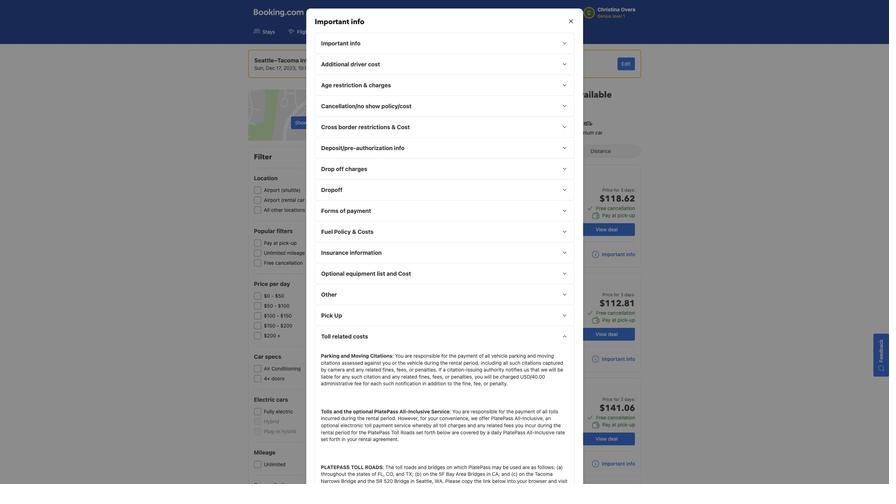 Task type: describe. For each thing, give the bounding box(es) containing it.
tolls
[[321, 409, 332, 415]]

as
[[531, 464, 536, 470]]

at down 'popular filters'
[[274, 240, 278, 246]]

car for car specs
[[254, 354, 264, 360]]

& inside dropdown button
[[392, 124, 396, 130]]

1 vertical spatial your
[[347, 436, 357, 442]]

tacoma inside "button"
[[469, 432, 487, 438]]

airport (shuttle)
[[264, 187, 301, 193]]

feedback
[[878, 340, 884, 363]]

1 horizontal spatial $200
[[280, 323, 293, 329]]

product card group containing $118.62
[[382, 165, 641, 267]]

(a)
[[557, 464, 563, 470]]

0 vertical spatial may
[[402, 105, 413, 111]]

an
[[545, 416, 551, 422]]

on right (c)
[[519, 471, 525, 477]]

if
[[439, 367, 442, 373]]

1 vertical spatial mileage
[[287, 250, 305, 256]]

important info button for $141.06
[[592, 461, 635, 468]]

are right 2 at the bottom
[[462, 409, 470, 415]]

seattle–tacoma international airport group
[[254, 56, 356, 72]]

& for costs
[[352, 229, 356, 235]]

view deal button for $141.06
[[579, 433, 635, 446]]

pay for $112.81
[[603, 317, 611, 323]]

per
[[270, 281, 279, 287]]

0 horizontal spatial be
[[493, 374, 499, 380]]

important info button for $112.81
[[592, 356, 635, 363]]

520
[[384, 478, 393, 484]]

tx;
[[406, 471, 414, 477]]

large for bag
[[463, 305, 476, 311]]

tolls and the optional platepass all-inclusive service
[[321, 409, 450, 415]]

for up fees
[[499, 409, 505, 415]]

all up including
[[485, 353, 490, 359]]

equipment
[[346, 271, 375, 277]]

flight
[[334, 29, 347, 35]]

payment up inclusive,
[[515, 409, 535, 415]]

payment down period.
[[373, 423, 393, 429]]

1 for $141.06
[[522, 410, 524, 416]]

and up (b)
[[418, 464, 427, 470]]

1 horizontal spatial by
[[393, 148, 399, 154]]

to
[[448, 381, 452, 387]]

rental down tolls and the optional platepass all-inclusive service
[[366, 416, 379, 422]]

issuing
[[466, 367, 482, 373]]

toll inside ': the toll roads and bridges on which platepass may be used are as follows: (a) throughout the states of fl, co, and tx; (b) on the sf bay area bridges in ca; and (c) on the tacoma narrows bridge and the sr 520 bridge in seattle, wa. please copy the link below into your browser and vis'
[[395, 464, 402, 470]]

that
[[531, 367, 540, 373]]

against
[[364, 360, 381, 366]]

we inside : you are responsible for the payment of all vehicle parking and moving citations assessed against you or the vehicle during the rental period, including all such citations captured by camera and any related fines, fees, or penalties. if a citation-issuing authority notifies us that we will be liable for any such citation and any related fines, fees, or penalties, you will be charged usd/40.00 administrative fee for each such notification in addition to the fine, fee, or penalty.
[[541, 367, 547, 373]]

view for $118.62
[[596, 227, 607, 233]]

of inside ': the toll roads and bridges on which platepass may be used are as follows: (a) throughout the states of fl, co, and tx; (b) on the sf bay area bridges in ca; and (c) on the tacoma narrows bridge and the sr 520 bridge in seattle, wa. please copy the link below into your browser and vis'
[[372, 471, 376, 477]]

for up if
[[441, 353, 448, 359]]

1 horizontal spatial fees,
[[433, 374, 444, 380]]

captured
[[543, 360, 563, 366]]

5
[[459, 200, 462, 206]]

policy/cost
[[381, 103, 412, 109]]

cancellation for $112.81
[[608, 310, 635, 316]]

4+ doors
[[264, 376, 285, 382]]

any inside : you are responsible for the payment of all tolls incurred during the rental period. however, for your convenience, we offer platepass all-inclusive, an optional electronic toll payment service whereby all toll charges and any related fees you incur during the rental period for the platepass toll roads set forth below are covered by a daily platepass all-inclusive rate set forth in your rental agreement.
[[477, 423, 485, 429]]

popular filters
[[254, 228, 293, 234]]

2 horizontal spatial toll
[[439, 423, 446, 429]]

0 horizontal spatial $200
[[264, 333, 276, 339]]

2 large bags
[[459, 410, 489, 416]]

or inside suv ford explorer or similar
[[494, 386, 498, 391]]

and up the assessed
[[341, 353, 350, 359]]

related down against
[[365, 367, 381, 373]]

toll related costs
[[321, 333, 368, 340]]

3 for $112.81
[[621, 292, 624, 298]]

and left tx;
[[396, 471, 404, 477]]

1 horizontal spatial your
[[428, 416, 438, 422]]

optional
[[321, 271, 345, 277]]

be inside ': the toll roads and bridges on which platepass may be used are as follows: (a) throughout the states of fl, co, and tx; (b) on the sf bay area bridges in ca; and (c) on the tacoma narrows bridge and the sr 520 bridge in seattle, wa. please copy the link below into your browser and vis'
[[503, 464, 509, 470]]

link
[[483, 478, 491, 484]]

plug-
[[264, 429, 276, 435]]

parking and moving citations
[[321, 353, 392, 359]]

price for 3 days: $112.81
[[600, 292, 635, 310]]

authority
[[484, 367, 504, 373]]

all up notifies
[[503, 360, 508, 366]]

2 vertical spatial all-
[[527, 429, 535, 436]]

1 horizontal spatial fines,
[[419, 374, 431, 380]]

1 vertical spatial you
[[475, 374, 483, 380]]

1 vertical spatial cars
[[276, 397, 288, 403]]

penalty.
[[490, 381, 508, 387]]

electric
[[276, 409, 293, 415]]

view for $141.06
[[596, 436, 607, 442]]

1 for $112.81
[[459, 305, 461, 311]]

pay at pick-up for $118.62
[[603, 212, 635, 218]]

throughout
[[321, 471, 346, 477]]

pay at pick-up down 'popular filters'
[[264, 240, 297, 246]]

airport inside "button"
[[520, 432, 536, 438]]

0 vertical spatial such
[[509, 360, 520, 366]]

for up administrative
[[334, 374, 341, 380]]

additional driver cost
[[321, 61, 380, 67]]

0 vertical spatial optional
[[353, 409, 373, 415]]

age
[[321, 82, 332, 88]]

inclusive inside : you are responsible for the payment of all tolls incurred during the rental period. however, for your convenience, we offer platepass all-inclusive, an optional electronic toll payment service whereby all toll charges and any related fees you incur during the rental period for the platepass toll roads set forth below are covered by a daily platepass all-inclusive rate set forth in your rental agreement.
[[535, 429, 555, 436]]

on up bay
[[447, 464, 452, 470]]

pay down the popular
[[264, 240, 272, 246]]

rental inside : you are responsible for the payment of all vehicle parking and moving citations assessed against you or the vehicle during the rental period, including all such citations captured by camera and any related fines, fees, or penalties. if a citation-issuing authority notifies us that we will be liable for any such citation and any related fines, fees, or penalties, you will be charged usd/40.00 administrative fee for each such notification in addition to the fine, fee, or penalty.
[[449, 360, 462, 366]]

related up notification
[[401, 374, 417, 380]]

unlimited down mileage
[[264, 462, 286, 468]]

and left moving
[[527, 353, 536, 359]]

pay for $141.06
[[603, 422, 611, 428]]

roads
[[401, 429, 415, 436]]

2 1 small bag from the top
[[522, 410, 548, 416]]

or inside economy toyota yaris or similar
[[509, 281, 513, 287]]

moving
[[537, 353, 554, 359]]

- for $0
[[271, 293, 274, 299]]

price for $118.62
[[603, 187, 613, 193]]

free for $112.81
[[596, 310, 607, 316]]

0 horizontal spatial $50
[[264, 303, 273, 309]]

below inside ': the toll roads and bridges on which platepass may be used are as follows: (a) throughout the states of fl, co, and tx; (b) on the sf bay area bridges in ca; and (c) on the tacoma narrows bridge and the sr 520 bridge in seattle, wa. please copy the link below into your browser and vis'
[[492, 478, 506, 484]]

in left 'hybrid' in the left bottom of the page
[[276, 429, 280, 435]]

platepass inside ': the toll roads and bridges on which platepass may be used are as follows: (a) throughout the states of fl, co, and tx; (b) on the sf bay area bridges in ca; and (c) on the tacoma narrows bridge and the sr 520 bridge in seattle, wa. please copy the link below into your browser and vis'
[[468, 464, 491, 470]]

premium car button
[[567, 115, 610, 141]]

1 bridge from the left
[[341, 478, 356, 484]]

you inside : you are responsible for the payment of all tolls incurred during the rental period. however, for your convenience, we offer platepass all-inclusive, an optional electronic toll payment service whereby all toll charges and any related fees you incur during the rental period for the platepass toll roads set forth below are covered by a daily platepass all-inclusive rate set forth in your rental agreement.
[[515, 423, 523, 429]]

usd/40.00
[[520, 374, 545, 380]]

rental down electronic
[[358, 436, 371, 442]]

: you are responsible for the payment of all vehicle parking and moving citations assessed against you or the vehicle during the rental period, including all such citations captured by camera and any related fines, fees, or penalties. if a citation-issuing authority notifies us that we will be liable for any such citation and any related fines, fees, or penalties, you will be charged usd/40.00 administrative fee for each such notification in addition to the fine, fee, or penalty.
[[321, 353, 563, 387]]

2 horizontal spatial mileage
[[545, 210, 563, 216]]

2 bridge from the left
[[394, 478, 409, 484]]

edit button
[[618, 58, 635, 70]]

unlimited up covered
[[459, 420, 481, 426]]

show
[[295, 120, 308, 126]]

responsible for offer
[[471, 409, 497, 415]]

of inside : you are responsible for the payment of all vehicle parking and moving citations assessed against you or the vehicle during the rental period, including all such citations captured by camera and any related fines, fees, or penalties. if a citation-issuing authority notifies us that we will be liable for any such citation and any related fines, fees, or penalties, you will be charged usd/40.00 administrative fee for each such notification in addition to the fine, fee, or penalty.
[[479, 353, 484, 359]]

period.
[[380, 416, 396, 422]]

you for the
[[395, 353, 404, 359]]

rentals
[[397, 29, 414, 35]]

for right fee
[[363, 381, 369, 387]]

free up price per day
[[264, 260, 274, 266]]

1 horizontal spatial mileage
[[482, 420, 500, 426]]

2 small from the top
[[525, 410, 538, 416]]

- for $150
[[277, 323, 279, 329]]

show
[[366, 103, 380, 109]]

co,
[[386, 471, 395, 477]]

all other locations
[[264, 207, 305, 213]]

$0 - $50
[[264, 293, 284, 299]]

or right fee,
[[484, 381, 488, 387]]

payment inside dropdown button
[[347, 208, 371, 214]]

0 horizontal spatial $150
[[264, 323, 275, 329]]

and up incurred in the left of the page
[[333, 409, 343, 415]]

1 horizontal spatial all-
[[515, 416, 523, 422]]

filters inside button
[[354, 153, 367, 160]]

price for $141.06
[[603, 397, 613, 402]]

premium
[[574, 130, 594, 136]]

0 horizontal spatial will
[[484, 374, 492, 380]]

and right citation
[[382, 374, 391, 380]]

mileage
[[254, 450, 276, 456]]

all right whereby
[[433, 423, 438, 429]]

am
[[313, 65, 320, 71]]

your inside ': the toll roads and bridges on which platepass may be used are as follows: (a) throughout the states of fl, co, and tx; (b) on the sf bay area bridges in ca; and (c) on the tacoma narrows bridge and the sr 520 bridge in seattle, wa. please copy the link below into your browser and vis'
[[517, 478, 527, 484]]

unlimited down automatic
[[522, 210, 543, 216]]

cancellation/no show policy/cost button
[[315, 96, 574, 116]]

electric cars
[[254, 397, 288, 403]]

up for $141.06
[[630, 422, 635, 428]]

0 vertical spatial $100
[[278, 303, 290, 309]]

1 large bag
[[459, 305, 486, 311]]

car inside the premium car button
[[596, 130, 603, 136]]

hybrid
[[282, 429, 296, 435]]

for inside price for 3 days: $141.06
[[614, 397, 620, 402]]

platepass up agreement.
[[368, 429, 390, 436]]

or up notification
[[409, 367, 414, 373]]

on up seattle,
[[423, 471, 429, 477]]

$100 - $150
[[264, 313, 292, 319]]

include
[[414, 105, 433, 111]]

and down the assessed
[[346, 367, 355, 373]]

sf
[[439, 471, 445, 477]]

in inside : you are responsible for the payment of all vehicle parking and moving citations assessed against you or the vehicle during the rental period, including all such citations captured by camera and any related fines, fees, or penalties. if a citation-issuing authority notifies us that we will be liable for any such citation and any related fines, fees, or penalties, you will be charged usd/40.00 administrative fee for each such notification in addition to the fine, fee, or penalty.
[[422, 381, 426, 387]]

optional equipment list and cost button
[[315, 263, 574, 284]]

may inside ': the toll roads and bridges on which platepass may be used are as follows: (a) throughout the states of fl, co, and tx; (b) on the sf bay area bridges in ca; and (c) on the tacoma narrows bridge and the sr 520 bridge in seattle, wa. please copy the link below into your browser and vis'
[[492, 464, 502, 470]]

results may include off-airport counters
[[382, 105, 485, 111]]

all inside button
[[348, 153, 353, 160]]

1 small from the top
[[525, 305, 538, 311]]

and right browser
[[548, 478, 557, 484]]

deal for $112.81
[[608, 331, 618, 337]]

covered
[[460, 429, 479, 436]]

for inside price for 3 days: $118.62
[[614, 187, 620, 193]]

0 vertical spatial be
[[558, 367, 563, 373]]

info inside dropdown button
[[350, 40, 360, 47]]

0 horizontal spatial during
[[341, 416, 356, 422]]

toll inside : you are responsible for the payment of all tolls incurred during the rental period. however, for your convenience, we offer platepass all-inclusive, an optional electronic toll payment service whereby all toll charges and any related fees you incur during the rental period for the platepass toll roads set forth below are covered by a daily platepass all-inclusive rate set forth in your rental agreement.
[[391, 429, 399, 436]]

up
[[334, 312, 342, 319]]

free cancellation for $112.81
[[596, 310, 635, 316]]

are inside : you are responsible for the payment of all vehicle parking and moving citations assessed against you or the vehicle during the rental period, including all such citations captured by camera and any related fines, fees, or penalties. if a citation-issuing authority notifies us that we will be liable for any such citation and any related fines, fees, or penalties, you will be charged usd/40.00 administrative fee for each such notification in addition to the fine, fee, or penalty.
[[405, 353, 412, 359]]

flight + hotel
[[334, 29, 365, 35]]

and inside : you are responsible for the payment of all tolls incurred during the rental period. however, for your convenience, we offer platepass all-inclusive, an optional electronic toll payment service whereby all toll charges and any related fees you incur during the rental period for the platepass toll roads set forth below are covered by a daily platepass all-inclusive rate set forth in your rental agreement.
[[467, 423, 476, 429]]

on inside button
[[309, 120, 315, 126]]

platepass
[[321, 464, 350, 470]]

and down states
[[358, 478, 366, 484]]

info inside dropdown button
[[394, 145, 405, 151]]

1 vertical spatial forth
[[329, 436, 340, 442]]

for down electronic
[[351, 429, 358, 436]]

airport
[[444, 105, 461, 111]]

deposit/pre-authorization info
[[321, 145, 405, 151]]

seattle–tacoma for seattle–tacoma international airport sun, dec 17, 2023, 10:00 am
[[254, 57, 299, 64]]

policy
[[334, 229, 351, 235]]

charges inside "dropdown button"
[[345, 166, 367, 172]]

0 vertical spatial fines,
[[383, 367, 395, 373]]

dropoff
[[321, 187, 342, 193]]

deposit/pre-authorization info button
[[315, 138, 574, 158]]

addition
[[428, 381, 446, 387]]

us
[[524, 367, 529, 373]]

all up an
[[542, 409, 547, 415]]

pick- for $118.62
[[618, 212, 630, 218]]

during inside : you are responsible for the payment of all vehicle parking and moving citations assessed against you or the vehicle during the rental period, including all such citations captured by camera and any related fines, fees, or penalties. if a citation-issuing authority notifies us that we will be liable for any such citation and any related fines, fees, or penalties, you will be charged usd/40.00 administrative fee for each such notification in addition to the fine, fee, or penalty.
[[424, 360, 439, 366]]

or down 'citations'
[[392, 360, 397, 366]]

drop off charges button
[[315, 159, 574, 179]]

0 vertical spatial fees,
[[397, 367, 408, 373]]

drop off charges
[[321, 166, 367, 172]]

0 vertical spatial forth
[[425, 429, 436, 436]]

optional inside : you are responsible for the payment of all tolls incurred during the rental period. however, for your convenience, we offer platepass all-inclusive, an optional electronic toll payment service whereby all toll charges and any related fees you incur during the rental period for the platepass toll roads set forth below are covered by a daily platepass all-inclusive rate set forth in your rental agreement.
[[321, 423, 339, 429]]

economy toyota yaris or similar
[[451, 279, 528, 289]]

airport inside seattle–tacoma international airport sun, dec 17, 2023, 10:00 am
[[337, 57, 356, 64]]

price per day
[[254, 281, 290, 287]]

roads
[[404, 464, 417, 470]]

suvs button
[[382, 115, 409, 141]]

3 for $118.62
[[621, 187, 624, 193]]

0 horizontal spatial all-
[[399, 409, 408, 415]]

you for convenience,
[[452, 409, 461, 415]]

seattle,
[[416, 478, 433, 484]]

0 vertical spatial vehicle
[[491, 353, 508, 359]]

0 horizontal spatial toll
[[365, 423, 372, 429]]

price for $112.81
[[603, 292, 613, 298]]

0 horizontal spatial vehicle
[[407, 360, 423, 366]]

used
[[510, 464, 521, 470]]

1 horizontal spatial $150
[[280, 313, 292, 319]]

0 vertical spatial will
[[549, 367, 556, 373]]

pay at pick-up for $141.06
[[603, 422, 635, 428]]

platepass up period.
[[374, 409, 398, 415]]

unlimited down 'popular filters'
[[264, 250, 286, 256]]

0 vertical spatial inclusive
[[408, 409, 430, 415]]

2 vertical spatial during
[[538, 423, 552, 429]]

authorization
[[356, 145, 393, 151]]

sun,
[[254, 65, 265, 71]]

electric
[[254, 397, 275, 403]]

0 horizontal spatial such
[[351, 374, 362, 380]]

we inside : you are responsible for the payment of all tolls incurred during the rental period. however, for your convenience, we offer platepass all-inclusive, an optional electronic toll payment service whereby all toll charges and any related fees you incur during the rental period for the platepass toll roads set forth below are covered by a daily platepass all-inclusive rate set forth in your rental agreement.
[[471, 416, 478, 422]]

each
[[371, 381, 382, 387]]

cancellation up day
[[275, 260, 303, 266]]

fully
[[264, 409, 275, 415]]

up down 'popular filters'
[[291, 240, 297, 246]]

0 horizontal spatial $100
[[264, 313, 275, 319]]

important inside dropdown button
[[321, 40, 349, 47]]

sort
[[382, 148, 392, 154]]

view deal button for $118.62
[[579, 223, 635, 236]]

for up whereby
[[420, 416, 427, 422]]

and left (c)
[[501, 471, 510, 477]]

$118.62
[[600, 193, 635, 205]]

: for convenience,
[[450, 409, 451, 415]]

$200 +
[[264, 333, 281, 339]]

view for $112.81
[[596, 331, 607, 337]]

free cancellation up day
[[264, 260, 303, 266]]

airport:
[[503, 89, 535, 101]]

2 vertical spatial unlimited mileage
[[459, 420, 500, 426]]

airport (rental car center)
[[264, 197, 323, 203]]

product card group containing $141.06
[[382, 378, 641, 477]]

any up administrative
[[342, 374, 350, 380]]

2023,
[[284, 65, 297, 71]]

or up to
[[445, 374, 450, 380]]

283
[[537, 89, 554, 101]]

assessed
[[342, 360, 363, 366]]



Task type: locate. For each thing, give the bounding box(es) containing it.
days: inside price for 3 days: $112.81
[[625, 292, 635, 298]]

below inside : you are responsible for the payment of all tolls incurred during the rental period. however, for your convenience, we offer platepass all-inclusive, an optional electronic toll payment service whereby all toll charges and any related fees you incur during the rental period for the platepass toll roads set forth below are covered by a daily platepass all-inclusive rate set forth in your rental agreement.
[[437, 429, 450, 436]]

cancellation down $118.62 on the top right of the page
[[608, 205, 635, 211]]

price left per
[[254, 281, 268, 287]]

0 vertical spatial supplied by rc - fox image
[[388, 354, 410, 365]]

1 horizontal spatial citations
[[522, 360, 541, 366]]

bridges
[[428, 464, 445, 470]]

1 horizontal spatial cars
[[556, 89, 572, 101]]

1 vertical spatial set
[[321, 436, 328, 442]]

a inside : you are responsible for the payment of all vehicle parking and moving citations assessed against you or the vehicle during the rental period, including all such citations captured by camera and any related fines, fees, or penalties. if a citation-issuing authority notifies us that we will be liable for any such citation and any related fines, fees, or penalties, you will be charged usd/40.00 administrative fee for each such notification in addition to the fine, fee, or penalty.
[[443, 367, 446, 373]]

tacoma inside ': the toll roads and bridges on which platepass may be used are as follows: (a) throughout the states of fl, co, and tx; (b) on the sf bay area bridges in ca; and (c) on the tacoma narrows bridge and the sr 520 bridge in seattle, wa. please copy the link below into your browser and vis'
[[535, 471, 553, 477]]

are inside ': the toll roads and bridges on which platepass may be used are as follows: (a) throughout the states of fl, co, and tx; (b) on the sf bay area bridges in ca; and (c) on the tacoma narrows bridge and the sr 520 bridge in seattle, wa. please copy the link below into your browser and vis'
[[523, 464, 530, 470]]

related inside : you are responsible for the payment of all tolls incurred during the rental period. however, for your convenience, we offer platepass all-inclusive, an optional electronic toll payment service whereby all toll charges and any related fees you incur during the rental period for the platepass toll roads set forth below are covered by a daily platepass all-inclusive rate set forth in your rental agreement.
[[487, 423, 503, 429]]

in down tx;
[[411, 478, 415, 484]]

parking
[[321, 353, 340, 359]]

cancellation for $118.62
[[608, 205, 635, 211]]

be
[[558, 367, 563, 373], [493, 374, 499, 380], [503, 464, 509, 470]]

yaris
[[498, 281, 508, 287]]

area
[[456, 471, 466, 477]]

vehicle up penalties. at the left bottom
[[407, 360, 423, 366]]

inclusive up however,
[[408, 409, 430, 415]]

1 vertical spatial car
[[297, 197, 305, 203]]

0 vertical spatial all-
[[399, 409, 408, 415]]

+ for $200
[[278, 333, 281, 339]]

1 vertical spatial &
[[392, 124, 396, 130]]

2 vertical spatial such
[[383, 381, 394, 387]]

rental up citation-
[[449, 360, 462, 366]]

0 horizontal spatial responsible
[[413, 353, 440, 359]]

0 horizontal spatial you
[[382, 360, 391, 366]]

3 up $112.81
[[621, 292, 624, 298]]

be down authority
[[493, 374, 499, 380]]

any down offer in the bottom right of the page
[[477, 423, 485, 429]]

are left as
[[523, 464, 530, 470]]

toyota
[[484, 281, 497, 287]]

toll right "the"
[[395, 464, 402, 470]]

similar inside suv ford explorer or similar
[[500, 386, 513, 391]]

0 vertical spatial days:
[[625, 187, 635, 193]]

large for bags
[[463, 410, 476, 416]]

on left the map
[[309, 120, 315, 126]]

deal for $118.62
[[608, 227, 618, 233]]

for up $141.06
[[614, 397, 620, 402]]

1 horizontal spatial toll
[[395, 464, 402, 470]]

related
[[332, 333, 352, 340], [365, 367, 381, 373], [401, 374, 417, 380], [487, 423, 503, 429]]

0 vertical spatial your
[[428, 416, 438, 422]]

international
[[300, 57, 335, 64], [447, 89, 501, 101], [489, 432, 518, 438]]

1 days: from the top
[[625, 187, 635, 193]]

bridge down platepass toll roads
[[341, 478, 356, 484]]

1 vertical spatial by
[[321, 367, 326, 373]]

are
[[405, 353, 412, 359], [462, 409, 470, 415], [452, 429, 459, 436], [523, 464, 530, 470]]

incurred
[[321, 416, 340, 422]]

view deal button for $112.81
[[579, 328, 635, 341]]

of inside : you are responsible for the payment of all tolls incurred during the rental period. however, for your convenience, we offer platepass all-inclusive, an optional electronic toll payment service whereby all toll charges and any related fees you incur during the rental period for the platepass toll roads set forth below are covered by a daily platepass all-inclusive rate set forth in your rental agreement.
[[536, 409, 541, 415]]

2 important info button from the top
[[592, 356, 635, 363]]

1 vertical spatial unlimited mileage
[[264, 250, 305, 256]]

you
[[395, 353, 404, 359], [452, 409, 461, 415]]

0 vertical spatial small
[[525, 305, 538, 311]]

airport down the 'incur'
[[520, 432, 536, 438]]

1 vertical spatial tacoma
[[535, 471, 553, 477]]

results
[[382, 105, 401, 111]]

by right sort
[[393, 148, 399, 154]]

fines, down 'citations'
[[383, 367, 395, 373]]

1 horizontal spatial toll
[[391, 429, 399, 436]]

3 3 from the top
[[621, 397, 624, 402]]

please
[[445, 478, 460, 484]]

0 vertical spatial set
[[416, 429, 423, 436]]

fees, up notification
[[397, 367, 408, 373]]

you inside : you are responsible for the payment of all vehicle parking and moving citations assessed against you or the vehicle during the rental period, including all such citations captured by camera and any related fines, fees, or penalties. if a citation-issuing authority notifies us that we will be liable for any such citation and any related fines, fees, or penalties, you will be charged usd/40.00 administrative fee for each such notification in addition to the fine, fee, or penalty.
[[395, 353, 404, 359]]

1 horizontal spatial charges
[[369, 82, 391, 88]]

supplied by rc - fox image for $141.06
[[388, 459, 410, 469]]

1 vertical spatial similar
[[500, 386, 513, 391]]

cost inside dropdown button
[[397, 124, 410, 130]]

2 horizontal spatial your
[[517, 478, 527, 484]]

up for $112.81
[[630, 317, 635, 323]]

0 vertical spatial view deal button
[[579, 223, 635, 236]]

at for $141.06
[[612, 422, 617, 428]]

1 citations from the left
[[321, 360, 340, 366]]

0 vertical spatial deal
[[608, 227, 618, 233]]

at for $112.81
[[612, 317, 617, 323]]

free cancellation for $118.62
[[596, 205, 635, 211]]

pay at pick-up down $141.06
[[603, 422, 635, 428]]

supplied by rc - fox image for $112.81
[[388, 354, 410, 365]]

be down captured
[[558, 367, 563, 373]]

0 vertical spatial +
[[349, 29, 352, 35]]

cross border restrictions & cost button
[[315, 117, 574, 137]]

2 view from the top
[[596, 331, 607, 337]]

clear
[[335, 153, 347, 160]]

toll down service
[[391, 429, 399, 436]]

up down $141.06
[[630, 422, 635, 428]]

pay at pick-up
[[603, 212, 635, 218], [264, 240, 297, 246], [603, 317, 635, 323], [603, 422, 635, 428]]

: inside ': the toll roads and bridges on which platepass may be used are as follows: (a) throughout the states of fl, co, and tx; (b) on the sf bay area bridges in ca; and (c) on the tacoma narrows bridge and the sr 520 bridge in seattle, wa. please copy the link below into your browser and vis'
[[383, 464, 384, 470]]

for inside price for 3 days: $112.81
[[614, 292, 620, 298]]

0 horizontal spatial :
[[383, 464, 384, 470]]

electronic
[[341, 423, 363, 429]]

price up $118.62 on the top right of the page
[[603, 187, 613, 193]]

1 vertical spatial 3
[[621, 292, 624, 298]]

citations up that
[[522, 360, 541, 366]]

any
[[356, 367, 364, 373], [342, 374, 350, 380], [392, 374, 400, 380], [477, 423, 485, 429]]

days:
[[625, 187, 635, 193], [625, 292, 635, 298], [625, 397, 635, 402]]

view deal button down $118.62 on the top right of the page
[[579, 223, 635, 236]]

pick- down 'popular filters'
[[279, 240, 291, 246]]

1 horizontal spatial unlimited mileage
[[459, 420, 500, 426]]

charges inside : you are responsible for the payment of all tolls incurred during the rental period. however, for your convenience, we offer platepass all-inclusive, an optional electronic toll payment service whereby all toll charges and any related fees you incur during the rental period for the platepass toll roads set forth below are covered by a daily platepass all-inclusive rate set forth in your rental agreement.
[[448, 423, 466, 429]]

at down $112.81
[[612, 317, 617, 323]]

pay at pick-up for $112.81
[[603, 317, 635, 323]]

set down incurred in the left of the page
[[321, 436, 328, 442]]

airport inside "skip to main content" element
[[483, 29, 499, 35]]

17,
[[276, 65, 282, 71]]

1 vertical spatial during
[[341, 416, 356, 422]]

inclusive
[[408, 409, 430, 415], [535, 429, 555, 436]]

:
[[392, 353, 394, 359], [450, 409, 451, 415], [383, 464, 384, 470]]

bridge down tx;
[[394, 478, 409, 484]]

charges
[[369, 82, 391, 88], [345, 166, 367, 172], [448, 423, 466, 429]]

we left offer in the bottom right of the page
[[471, 416, 478, 422]]

similar inside economy toyota yaris or similar
[[515, 281, 528, 287]]

during up electronic
[[341, 416, 356, 422]]

product card group containing $112.81
[[382, 273, 641, 372]]

days: up $112.81
[[625, 292, 635, 298]]

product card group
[[382, 165, 641, 267], [382, 273, 641, 372], [382, 378, 641, 477]]

important info for third important info button from the bottom of the page
[[602, 251, 635, 257]]

your
[[428, 416, 438, 422], [347, 436, 357, 442], [517, 478, 527, 484]]

at
[[612, 212, 617, 218], [274, 240, 278, 246], [612, 317, 617, 323], [612, 422, 617, 428]]

0 vertical spatial $200
[[280, 323, 293, 329]]

free for $141.06
[[596, 415, 607, 421]]

by inside : you are responsible for the payment of all vehicle parking and moving citations assessed against you or the vehicle during the rental period, including all such citations captured by camera and any related fines, fees, or penalties. if a citation-issuing authority notifies us that we will be liable for any such citation and any related fines, fees, or penalties, you will be charged usd/40.00 administrative fee for each such notification in addition to the fine, fee, or penalty.
[[321, 367, 326, 373]]

0 horizontal spatial car
[[254, 354, 264, 360]]

1 vertical spatial $200
[[264, 333, 276, 339]]

you up convenience,
[[452, 409, 461, 415]]

0 horizontal spatial fines,
[[383, 367, 395, 373]]

0 vertical spatial tacoma
[[469, 432, 487, 438]]

any down the assessed
[[356, 367, 364, 373]]

0 vertical spatial &
[[363, 82, 367, 88]]

international for airport
[[300, 57, 335, 64]]

days: for $141.06
[[625, 397, 635, 402]]

0 horizontal spatial your
[[347, 436, 357, 442]]

0 vertical spatial $150
[[280, 313, 292, 319]]

tacoma down offer in the bottom right of the page
[[469, 432, 487, 438]]

pick up
[[321, 312, 342, 319]]

2 horizontal spatial unlimited mileage
[[522, 210, 563, 216]]

clear all filters
[[335, 153, 367, 160]]

location
[[254, 175, 278, 181]]

any up notification
[[392, 374, 400, 380]]

toll inside dropdown button
[[321, 333, 331, 340]]

1 product card group from the top
[[382, 165, 641, 267]]

3 inside price for 3 days: $112.81
[[621, 292, 624, 298]]

restriction
[[333, 82, 362, 88]]

+ inside "skip to main content" element
[[349, 29, 352, 35]]

other button
[[315, 284, 574, 305]]

0 vertical spatial below
[[437, 429, 450, 436]]

vehicle up including
[[491, 353, 508, 359]]

cancellation for $141.06
[[608, 415, 635, 421]]

by inside : you are responsible for the payment of all tolls incurred during the rental period. however, for your convenience, we offer platepass all-inclusive, an optional electronic toll payment service whereby all toll charges and any related fees you incur during the rental period for the platepass toll roads set forth below are covered by a daily platepass all-inclusive rate set forth in your rental agreement.
[[480, 429, 486, 436]]

responsible up penalties. at the left bottom
[[413, 353, 440, 359]]

responsible inside : you are responsible for the payment of all vehicle parking and moving citations assessed against you or the vehicle during the rental period, including all such citations captured by camera and any related fines, fees, or penalties. if a citation-issuing authority notifies us that we will be liable for any such citation and any related fines, fees, or penalties, you will be charged usd/40.00 administrative fee for each such notification in addition to the fine, fee, or penalty.
[[413, 353, 440, 359]]

1 vertical spatial +
[[278, 333, 281, 339]]

airport for airport taxis
[[483, 29, 499, 35]]

payment up costs on the left top
[[347, 208, 371, 214]]

deal down $112.81
[[608, 331, 618, 337]]

period,
[[463, 360, 480, 366]]

2 vertical spatial :
[[383, 464, 384, 470]]

- for $100
[[277, 313, 279, 319]]

service
[[394, 423, 411, 429]]

days: for $118.62
[[625, 187, 635, 193]]

pick- for $112.81
[[618, 317, 630, 323]]

on
[[309, 120, 315, 126], [447, 464, 452, 470], [423, 471, 429, 477], [519, 471, 525, 477]]

view deal for $141.06
[[596, 436, 618, 442]]

are down convenience,
[[452, 429, 459, 436]]

cost for optional equipment list and cost
[[398, 271, 411, 277]]

price inside price for 3 days: $112.81
[[603, 292, 613, 298]]

notification
[[395, 381, 421, 387]]

1 supplied by rc - fox image from the top
[[388, 354, 410, 365]]

pay for $118.62
[[603, 212, 611, 218]]

days: inside price for 3 days: $118.62
[[625, 187, 635, 193]]

platepass
[[374, 409, 398, 415], [491, 416, 513, 422], [368, 429, 390, 436], [503, 429, 525, 436], [468, 464, 491, 470]]

important info for $141.06's important info button
[[602, 461, 635, 467]]

international inside "button"
[[489, 432, 518, 438]]

1 horizontal spatial bridge
[[394, 478, 409, 484]]

up for $118.62
[[630, 212, 635, 218]]

pay down $112.81
[[603, 317, 611, 323]]

set down whereby
[[416, 429, 423, 436]]

free down $141.06
[[596, 415, 607, 421]]

0 vertical spatial $50
[[275, 293, 284, 299]]

international for airport:
[[447, 89, 501, 101]]

view down $141.06
[[596, 436, 607, 442]]

1 horizontal spatial optional
[[353, 409, 373, 415]]

0 vertical spatial view deal
[[596, 227, 618, 233]]

3 for $141.06
[[621, 397, 624, 402]]

2 horizontal spatial :
[[450, 409, 451, 415]]

all- up however,
[[399, 409, 408, 415]]

1 vertical spatial responsible
[[471, 409, 497, 415]]

0 horizontal spatial &
[[352, 229, 356, 235]]

0 vertical spatial product card group
[[382, 165, 641, 267]]

cost inside dropdown button
[[398, 271, 411, 277]]

a
[[443, 367, 446, 373], [487, 429, 490, 436]]

: inside : you are responsible for the payment of all tolls incurred during the rental period. however, for your convenience, we offer platepass all-inclusive, an optional electronic toll payment service whereby all toll charges and any related fees you incur during the rental period for the platepass toll roads set forth below are covered by a daily platepass all-inclusive rate set forth in your rental agreement.
[[450, 409, 451, 415]]

in left addition
[[422, 381, 426, 387]]

similar for $112.81
[[515, 281, 528, 287]]

fuel
[[321, 229, 333, 235]]

2 days: from the top
[[625, 292, 635, 298]]

supplied by rc - fox image up notification
[[388, 354, 410, 365]]

seattle–tacoma
[[254, 57, 299, 64], [382, 89, 445, 101]]

2 vertical spatial view deal
[[596, 436, 618, 442]]

search summary element
[[248, 50, 641, 78]]

you right 'citations'
[[395, 353, 404, 359]]

cancellation down $141.06
[[608, 415, 635, 421]]

seattle–tacoma for seattle–tacoma international airport: 283 cars available
[[382, 89, 445, 101]]

international inside seattle–tacoma international airport sun, dec 17, 2023, 10:00 am
[[300, 57, 335, 64]]

1 vertical spatial international
[[447, 89, 501, 101]]

you
[[382, 360, 391, 366], [475, 374, 483, 380], [515, 423, 523, 429]]

citations
[[321, 360, 340, 366], [522, 360, 541, 366]]

bag for $112.81
[[477, 305, 486, 311]]

payment inside : you are responsible for the payment of all vehicle parking and moving citations assessed against you or the vehicle during the rental period, including all such citations captured by camera and any related fines, fees, or penalties. if a citation-issuing authority notifies us that we will be liable for any such citation and any related fines, fees, or penalties, you will be charged usd/40.00 administrative fee for each such notification in addition to the fine, fee, or penalty.
[[458, 353, 478, 359]]

suvs
[[389, 130, 401, 136]]

restrictions
[[358, 124, 390, 130]]

price inside price for 3 days: $118.62
[[603, 187, 613, 193]]

free cancellation for $141.06
[[596, 415, 635, 421]]

2 vertical spatial &
[[352, 229, 356, 235]]

responsible
[[413, 353, 440, 359], [471, 409, 497, 415]]

airport for airport (rental car center)
[[264, 197, 280, 203]]

free cancellation down $118.62 on the top right of the page
[[596, 205, 635, 211]]

and inside optional equipment list and cost dropdown button
[[387, 271, 397, 277]]

vehicle
[[491, 353, 508, 359], [407, 360, 423, 366]]

2 deal from the top
[[608, 331, 618, 337]]

car for car rentals
[[387, 29, 395, 35]]

0 vertical spatial by
[[393, 148, 399, 154]]

0 vertical spatial 3
[[621, 187, 624, 193]]

0 horizontal spatial filters
[[277, 228, 293, 234]]

1 view deal button from the top
[[579, 223, 635, 236]]

rental down incurred in the left of the page
[[321, 429, 334, 436]]

3 important info button from the top
[[592, 461, 635, 468]]

: inside : you are responsible for the payment of all vehicle parking and moving citations assessed against you or the vehicle during the rental period, including all such citations captured by camera and any related fines, fees, or penalties. if a citation-issuing authority notifies us that we will be liable for any such citation and any related fines, fees, or penalties, you will be charged usd/40.00 administrative fee for each such notification in addition to the fine, fee, or penalty.
[[392, 353, 394, 359]]

center)
[[306, 197, 323, 203]]

view deal for $112.81
[[596, 331, 618, 337]]

1 vertical spatial inclusive
[[535, 429, 555, 436]]

- for $50
[[275, 303, 277, 309]]

sort by element
[[402, 145, 641, 158]]

below left seattle-
[[437, 429, 450, 436]]

at down $141.06
[[612, 422, 617, 428]]

2 vertical spatial by
[[480, 429, 486, 436]]

pick-up date element
[[254, 65, 356, 72]]

small
[[525, 305, 538, 311], [525, 410, 538, 416]]

0 vertical spatial car
[[387, 29, 395, 35]]

fees
[[504, 423, 514, 429]]

mileage up daily
[[482, 420, 500, 426]]

3 view deal button from the top
[[579, 433, 635, 446]]

of inside dropdown button
[[340, 208, 346, 214]]

charges inside dropdown button
[[369, 82, 391, 88]]

1 horizontal spatial forth
[[425, 429, 436, 436]]

liable
[[321, 374, 333, 380]]

insurance information
[[321, 250, 382, 256]]

seattle–tacoma up '17,'
[[254, 57, 299, 64]]

related inside dropdown button
[[332, 333, 352, 340]]

days: for $112.81
[[625, 292, 635, 298]]

4+
[[264, 376, 270, 382]]

copy
[[462, 478, 473, 484]]

2 vertical spatial view deal button
[[579, 433, 635, 446]]

show on map button
[[248, 89, 373, 141]]

free down $112.81
[[596, 310, 607, 316]]

days: inside price for 3 days: $141.06
[[625, 397, 635, 402]]

pick up button
[[315, 305, 574, 326]]

1 horizontal spatial tacoma
[[535, 471, 553, 477]]

conditioning
[[272, 366, 301, 372]]

your down service
[[428, 416, 438, 422]]

2 3 from the top
[[621, 292, 624, 298]]

cars right 283 at the right of page
[[556, 89, 572, 101]]

inclusive down an
[[535, 429, 555, 436]]

& for charges
[[363, 82, 367, 88]]

locations
[[285, 207, 305, 213]]

for up $118.62 on the top right of the page
[[614, 187, 620, 193]]

- down "$0 - $50"
[[275, 303, 277, 309]]

1 horizontal spatial $100
[[278, 303, 290, 309]]

1 vertical spatial :
[[450, 409, 451, 415]]

insurance
[[321, 250, 348, 256]]

platepass down fees
[[503, 429, 525, 436]]

+ for flight
[[349, 29, 352, 35]]

car inside "skip to main content" element
[[387, 29, 395, 35]]

3 product card group from the top
[[382, 378, 641, 477]]

bag for $141.06
[[539, 410, 548, 416]]

free for $118.62
[[596, 205, 607, 211]]

forms of payment
[[321, 208, 371, 214]]

2 supplied by rc - fox image from the top
[[388, 459, 410, 469]]

1 vertical spatial view deal button
[[579, 328, 635, 341]]

2 view deal button from the top
[[579, 328, 635, 341]]

responsible inside : you are responsible for the payment of all tolls incurred during the rental period. however, for your convenience, we offer platepass all-inclusive, an optional electronic toll payment service whereby all toll charges and any related fees you incur during the rental period for the platepass toll roads set forth below are covered by a daily platepass all-inclusive rate set forth in your rental agreement.
[[471, 409, 497, 415]]

0 horizontal spatial car
[[297, 197, 305, 203]]

flights
[[297, 29, 312, 35]]

of
[[340, 208, 346, 214], [479, 353, 484, 359], [536, 409, 541, 415], [372, 471, 376, 477]]

1 vertical spatial may
[[492, 464, 502, 470]]

important info dialog
[[298, 0, 592, 484]]

responsible for during
[[413, 353, 440, 359]]

unlimited mileage down 'popular filters'
[[264, 250, 305, 256]]

1 deal from the top
[[608, 227, 618, 233]]

hybrid
[[264, 419, 279, 425]]

pick- for $141.06
[[618, 422, 630, 428]]

view
[[596, 227, 607, 233], [596, 331, 607, 337], [596, 436, 607, 442]]

important info for $112.81's important info button
[[602, 356, 635, 362]]

1 vertical spatial optional
[[321, 423, 339, 429]]

pay at pick-up down $118.62 on the top right of the page
[[603, 212, 635, 218]]

$150 up $200 +
[[264, 323, 275, 329]]

1 vertical spatial charges
[[345, 166, 367, 172]]

3 inside price for 3 days: $141.06
[[621, 397, 624, 402]]

price for 3 days: $141.06
[[600, 397, 635, 414]]

airport left taxis
[[483, 29, 499, 35]]

(rental
[[281, 197, 296, 203]]

cross
[[321, 124, 337, 130]]

1 vertical spatial small
[[525, 410, 538, 416]]

free cancellation
[[596, 205, 635, 211], [264, 260, 303, 266], [596, 310, 635, 316], [596, 415, 635, 421]]

important info inside dropdown button
[[321, 40, 360, 47]]

pick-up location element
[[254, 56, 356, 65]]

platepass up fees
[[491, 416, 513, 422]]

dec
[[266, 65, 275, 71]]

costs
[[353, 333, 368, 340]]

we right that
[[541, 367, 547, 373]]

price inside price for 3 days: $141.06
[[603, 397, 613, 402]]

0 horizontal spatial tacoma
[[469, 432, 487, 438]]

1 vertical spatial deal
[[608, 331, 618, 337]]

a inside : you are responsible for the payment of all tolls incurred during the rental period. however, for your convenience, we offer platepass all-inclusive, an optional electronic toll payment service whereby all toll charges and any related fees you incur during the rental period for the platepass toll roads set forth below are covered by a daily platepass all-inclusive rate set forth in your rental agreement.
[[487, 429, 490, 436]]

1 vertical spatial we
[[471, 416, 478, 422]]

airport
[[483, 29, 499, 35], [337, 57, 356, 64], [264, 187, 280, 193], [264, 197, 280, 203], [520, 432, 536, 438]]

seattle–tacoma inside seattle–tacoma international airport sun, dec 17, 2023, 10:00 am
[[254, 57, 299, 64]]

similar for $141.06
[[500, 386, 513, 391]]

skip to main content element
[[0, 0, 889, 44]]

additional driver cost button
[[315, 54, 574, 75]]

in inside : you are responsible for the payment of all tolls incurred during the rental period. however, for your convenience, we offer platepass all-inclusive, an optional electronic toll payment service whereby all toll charges and any related fees you incur during the rental period for the platepass toll roads set forth below are covered by a daily platepass all-inclusive rate set forth in your rental agreement.
[[342, 436, 346, 442]]

1 vertical spatial $150
[[264, 323, 275, 329]]

fuel policy & costs button
[[315, 222, 574, 242]]

2 horizontal spatial charges
[[448, 423, 466, 429]]

bag
[[477, 305, 486, 311], [539, 305, 548, 311], [539, 410, 548, 416]]

1 vertical spatial you
[[452, 409, 461, 415]]

0 vertical spatial large
[[463, 305, 476, 311]]

at for $118.62
[[612, 212, 617, 218]]

3 days: from the top
[[625, 397, 635, 402]]

price up $141.06
[[603, 397, 613, 402]]

such
[[509, 360, 520, 366], [351, 374, 362, 380], [383, 381, 394, 387]]

2 vertical spatial you
[[515, 423, 523, 429]]

1 1 small bag from the top
[[522, 305, 548, 311]]

mileage down automatic
[[545, 210, 563, 216]]

1 horizontal spatial vehicle
[[491, 353, 508, 359]]

airport for airport (shuttle)
[[264, 187, 280, 193]]

0 horizontal spatial set
[[321, 436, 328, 442]]

view deal for $118.62
[[596, 227, 618, 233]]

1 important info button from the top
[[592, 251, 635, 258]]

fully electric
[[264, 409, 293, 415]]

suv ford explorer or similar
[[451, 384, 513, 393]]

(b)
[[415, 471, 422, 477]]

2 vertical spatial mileage
[[482, 420, 500, 426]]

3 deal from the top
[[608, 436, 618, 442]]

airport down location
[[264, 187, 280, 193]]

supplied by rc - fox image
[[388, 354, 410, 365], [388, 459, 410, 469]]

feedback button
[[874, 334, 889, 377]]

deal for $141.06
[[608, 436, 618, 442]]

filters right the popular
[[277, 228, 293, 234]]

drop
[[321, 166, 335, 172]]

1 view from the top
[[596, 227, 607, 233]]

1 horizontal spatial set
[[416, 429, 423, 436]]

: for the
[[392, 353, 394, 359]]

important
[[315, 17, 349, 27], [321, 40, 349, 47], [602, 251, 625, 257], [602, 356, 625, 362], [602, 461, 625, 467]]

1 vertical spatial supplied by rc - fox image
[[388, 459, 410, 469]]

cost for cross border restrictions & cost
[[397, 124, 410, 130]]

1 view deal from the top
[[596, 227, 618, 233]]

3 view from the top
[[596, 436, 607, 442]]

ford
[[466, 386, 475, 391]]

0 vertical spatial 1 small bag
[[522, 305, 548, 311]]

: for states
[[383, 464, 384, 470]]

premium car
[[574, 130, 603, 136]]

3 inside price for 3 days: $118.62
[[621, 187, 624, 193]]

up down $112.81
[[630, 317, 635, 323]]

2 view deal from the top
[[596, 331, 618, 337]]

$200 down $100 - $150
[[280, 323, 293, 329]]

view down $112.81
[[596, 331, 607, 337]]

$100 down $50 - $100
[[264, 313, 275, 319]]

1 vertical spatial a
[[487, 429, 490, 436]]

2 citations from the left
[[522, 360, 541, 366]]

$100 up $100 - $150
[[278, 303, 290, 309]]

pay down $118.62 on the top right of the page
[[603, 212, 611, 218]]

2 product card group from the top
[[382, 273, 641, 372]]

you inside : you are responsible for the payment of all tolls incurred during the rental period. however, for your convenience, we offer platepass all-inclusive, an optional electronic toll payment service whereby all toll charges and any related fees you incur during the rental period for the platepass toll roads set forth below are covered by a daily platepass all-inclusive rate set forth in your rental agreement.
[[452, 409, 461, 415]]

0 horizontal spatial citations
[[321, 360, 340, 366]]

1 horizontal spatial below
[[492, 478, 506, 484]]

important info button
[[592, 251, 635, 258], [592, 356, 635, 363], [592, 461, 635, 468]]

free cancellation down $141.06
[[596, 415, 635, 421]]

3 view deal from the top
[[596, 436, 618, 442]]

0 vertical spatial filters
[[354, 153, 367, 160]]

- down $100 - $150
[[277, 323, 279, 329]]

car rentals link
[[373, 24, 420, 40]]

clear all filters button
[[335, 153, 367, 160]]

pay at pick-up down $112.81
[[603, 317, 635, 323]]

1 horizontal spatial you
[[452, 409, 461, 415]]

0 vertical spatial :
[[392, 353, 394, 359]]

sort by
[[382, 148, 399, 154]]

in up 'link'
[[487, 471, 491, 477]]

& right restriction
[[363, 82, 367, 88]]

1 3 from the top
[[621, 187, 624, 193]]



Task type: vqa. For each thing, say whether or not it's contained in the screenshot.
3 within the the Price for 3 days: $118.62
yes



